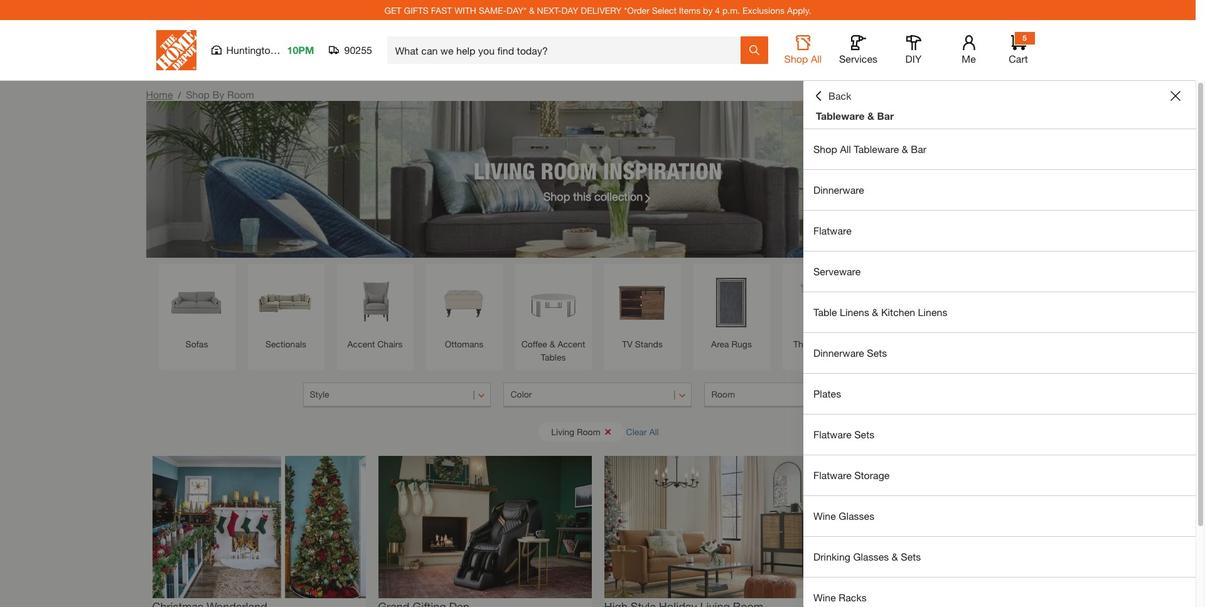 Task type: locate. For each thing, give the bounding box(es) containing it.
sectionals link
[[254, 271, 318, 351]]

shop
[[785, 53, 809, 65], [186, 89, 210, 100], [814, 143, 838, 155], [544, 189, 570, 203]]

color
[[511, 389, 532, 400]]

drinking glasses & sets
[[814, 551, 922, 563]]

shop for shop all
[[785, 53, 809, 65]]

flatware up serveware
[[814, 225, 852, 237]]

shop inside shop all tableware & bar link
[[814, 143, 838, 155]]

area rugs image
[[700, 271, 764, 335]]

this
[[574, 189, 592, 203]]

flatware left storage
[[814, 470, 852, 482]]

stands
[[635, 339, 663, 350]]

home / shop by room
[[146, 89, 254, 100]]

2 flatware from the top
[[814, 429, 852, 441]]

p.m.
[[723, 5, 741, 15]]

shop this collection
[[544, 189, 643, 203]]

accent
[[348, 339, 375, 350], [558, 339, 586, 350]]

sofas
[[186, 339, 208, 350]]

all for clear all
[[650, 427, 659, 437]]

throw for throw pillows
[[794, 339, 818, 350]]

all down tableware & bar
[[841, 143, 852, 155]]

racks
[[839, 592, 867, 604]]

shop all button
[[784, 35, 824, 65]]

living inside living room button
[[552, 427, 575, 437]]

flatware for flatware sets
[[814, 429, 852, 441]]

glasses for drinking
[[854, 551, 890, 563]]

1 vertical spatial tableware
[[854, 143, 900, 155]]

all up 'back' button
[[811, 53, 822, 65]]

menu containing shop all tableware & bar
[[804, 129, 1196, 608]]

select
[[652, 5, 677, 15]]

tableware inside menu
[[854, 143, 900, 155]]

glasses right drinking
[[854, 551, 890, 563]]

0 vertical spatial bar
[[878, 110, 894, 122]]

all right clear
[[650, 427, 659, 437]]

0 horizontal spatial living
[[474, 157, 535, 184]]

coffee & accent tables
[[522, 339, 586, 363]]

all
[[811, 53, 822, 65], [841, 143, 852, 155], [650, 427, 659, 437]]

next-
[[537, 5, 562, 15]]

wine racks
[[814, 592, 867, 604]]

1 horizontal spatial all
[[811, 53, 822, 65]]

flatware
[[814, 225, 852, 237], [814, 429, 852, 441], [814, 470, 852, 482]]

accent chairs image
[[343, 271, 407, 335]]

& inside coffee & accent tables
[[550, 339, 556, 350]]

room down the area
[[712, 389, 736, 400]]

3 flatware from the top
[[814, 470, 852, 482]]

by
[[704, 5, 713, 15]]

shop inside shop this collection link
[[544, 189, 570, 203]]

coffee & accent tables link
[[522, 271, 586, 364]]

living room inspiration
[[474, 157, 722, 184]]

1 horizontal spatial linens
[[919, 306, 948, 318]]

2 accent from the left
[[558, 339, 586, 350]]

0 horizontal spatial linens
[[840, 306, 870, 318]]

shop for shop all tableware & bar
[[814, 143, 838, 155]]

wine up drinking
[[814, 511, 837, 523]]

drinking
[[814, 551, 851, 563]]

1 horizontal spatial accent
[[558, 339, 586, 350]]

wine glasses
[[814, 511, 875, 523]]

ottomans link
[[432, 271, 496, 351]]

curtains & drapes image
[[968, 271, 1032, 335]]

accent up the tables
[[558, 339, 586, 350]]

1 throw from the left
[[794, 339, 818, 350]]

linens up blankets
[[919, 306, 948, 318]]

1 horizontal spatial bar
[[911, 143, 927, 155]]

&
[[529, 5, 535, 15], [868, 110, 875, 122], [902, 143, 909, 155], [873, 306, 879, 318], [550, 339, 556, 350], [892, 551, 899, 563]]

tables
[[541, 352, 566, 363]]

throw
[[794, 339, 818, 350], [880, 339, 904, 350]]

1 vertical spatial glasses
[[854, 551, 890, 563]]

services
[[840, 53, 878, 65]]

0 vertical spatial all
[[811, 53, 822, 65]]

1 vertical spatial bar
[[911, 143, 927, 155]]

shop for shop this collection
[[544, 189, 570, 203]]

1 dinnerware from the top
[[814, 184, 865, 196]]

drawer close image
[[1171, 91, 1181, 101]]

0 vertical spatial tableware
[[816, 110, 865, 122]]

glasses down the flatware storage
[[839, 511, 875, 523]]

flatware storage
[[814, 470, 890, 482]]

dinnerware link
[[804, 170, 1196, 210]]

tableware down back
[[816, 110, 865, 122]]

linens right "table"
[[840, 306, 870, 318]]

room up this
[[541, 157, 598, 184]]

plates link
[[804, 374, 1196, 415]]

clear all button
[[627, 421, 659, 444]]

0 vertical spatial glasses
[[839, 511, 875, 523]]

2 dinnerware from the top
[[814, 347, 865, 359]]

kitchen
[[882, 306, 916, 318]]

tv stands
[[623, 339, 663, 350]]

dinnerware up 'plates'
[[814, 347, 865, 359]]

linens
[[840, 306, 870, 318], [919, 306, 948, 318]]

2 wine from the top
[[814, 592, 837, 604]]

shop inside shop all button
[[785, 53, 809, 65]]

5
[[1023, 33, 1027, 43]]

accent left chairs at the bottom of the page
[[348, 339, 375, 350]]

What can we help you find today? search field
[[395, 37, 740, 63]]

1 vertical spatial sets
[[855, 429, 875, 441]]

shop down tableware & bar
[[814, 143, 838, 155]]

0 vertical spatial wine
[[814, 511, 837, 523]]

room
[[227, 89, 254, 100], [541, 157, 598, 184], [712, 389, 736, 400], [577, 427, 601, 437]]

shop down apply.
[[785, 53, 809, 65]]

dinnerware for dinnerware
[[814, 184, 865, 196]]

room right by
[[227, 89, 254, 100]]

0 vertical spatial sets
[[868, 347, 888, 359]]

gifts
[[404, 5, 429, 15]]

throw for throw blankets
[[880, 339, 904, 350]]

throw pillows link
[[789, 271, 853, 351]]

2 horizontal spatial all
[[841, 143, 852, 155]]

collection
[[595, 189, 643, 203]]

0 vertical spatial dinnerware
[[814, 184, 865, 196]]

stretchy image image
[[152, 457, 366, 599], [378, 457, 592, 599], [605, 457, 818, 599], [831, 457, 1044, 599]]

ottomans image
[[432, 271, 496, 335]]

home
[[146, 89, 173, 100]]

throw left blankets
[[880, 339, 904, 350]]

1 vertical spatial flatware
[[814, 429, 852, 441]]

clear all
[[627, 427, 659, 437]]

style
[[310, 389, 329, 400]]

wine left racks
[[814, 592, 837, 604]]

2 linens from the left
[[919, 306, 948, 318]]

0 vertical spatial flatware
[[814, 225, 852, 237]]

1 vertical spatial living
[[552, 427, 575, 437]]

2 vertical spatial all
[[650, 427, 659, 437]]

table linens & kitchen linens
[[814, 306, 948, 318]]

bar inside menu
[[911, 143, 927, 155]]

flatware inside flatware link
[[814, 225, 852, 237]]

2 vertical spatial flatware
[[814, 470, 852, 482]]

tableware down tableware & bar
[[854, 143, 900, 155]]

dinnerware for dinnerware sets
[[814, 347, 865, 359]]

living
[[474, 157, 535, 184], [552, 427, 575, 437]]

all inside menu
[[841, 143, 852, 155]]

flatware down 'plates'
[[814, 429, 852, 441]]

1 horizontal spatial throw
[[880, 339, 904, 350]]

1 flatware from the top
[[814, 225, 852, 237]]

throw blankets link
[[878, 271, 942, 351]]

ottomans
[[445, 339, 484, 350]]

throw left pillows
[[794, 339, 818, 350]]

cart 5
[[1009, 33, 1029, 65]]

4 stretchy image image from the left
[[831, 457, 1044, 599]]

3 stretchy image image from the left
[[605, 457, 818, 599]]

coffee
[[522, 339, 548, 350]]

shop left this
[[544, 189, 570, 203]]

glasses
[[839, 511, 875, 523], [854, 551, 890, 563]]

living room
[[552, 427, 601, 437]]

storage
[[855, 470, 890, 482]]

menu
[[804, 129, 1196, 608]]

flatware inside flatware sets link
[[814, 429, 852, 441]]

tableware
[[816, 110, 865, 122], [854, 143, 900, 155]]

dinnerware down shop all tableware & bar
[[814, 184, 865, 196]]

2 throw from the left
[[880, 339, 904, 350]]

1 horizontal spatial living
[[552, 427, 575, 437]]

1 vertical spatial wine
[[814, 592, 837, 604]]

dinnerware sets link
[[804, 334, 1196, 374]]

huntington park
[[226, 44, 299, 56]]

0 horizontal spatial bar
[[878, 110, 894, 122]]

0 horizontal spatial accent
[[348, 339, 375, 350]]

flatware inside flatware storage "link"
[[814, 470, 852, 482]]

feedback link image
[[1189, 212, 1206, 280]]

0 vertical spatial living
[[474, 157, 535, 184]]

shop all tableware & bar link
[[804, 129, 1196, 170]]

1 wine from the top
[[814, 511, 837, 523]]

day*
[[507, 5, 527, 15]]

blankets
[[907, 339, 941, 350]]

tv stands image
[[611, 271, 675, 335]]

living for living room
[[552, 427, 575, 437]]

0 horizontal spatial throw
[[794, 339, 818, 350]]

1 vertical spatial all
[[841, 143, 852, 155]]

1 vertical spatial dinnerware
[[814, 347, 865, 359]]

area rugs
[[712, 339, 752, 350]]

shop this collection link
[[544, 188, 653, 205]]

0 horizontal spatial all
[[650, 427, 659, 437]]



Task type: vqa. For each thing, say whether or not it's contained in the screenshot.
Flatware associated with Flatware
yes



Task type: describe. For each thing, give the bounding box(es) containing it.
flatware storage link
[[804, 456, 1196, 496]]

throw blankets image
[[878, 271, 942, 335]]

sets for dinnerware sets
[[868, 347, 888, 359]]

plates
[[814, 388, 842, 400]]

items
[[679, 5, 701, 15]]

1 stretchy image image from the left
[[152, 457, 366, 599]]

flatware for flatware
[[814, 225, 852, 237]]

room button
[[705, 383, 893, 408]]

rugs
[[732, 339, 752, 350]]

wine for wine racks
[[814, 592, 837, 604]]

color button
[[504, 383, 692, 408]]

services button
[[839, 35, 879, 65]]

inspiration
[[603, 157, 722, 184]]

pillows
[[821, 339, 848, 350]]

diy
[[906, 53, 922, 65]]

throw pillows
[[794, 339, 848, 350]]

park
[[279, 44, 299, 56]]

flatware link
[[804, 211, 1196, 251]]

all for shop all
[[811, 53, 822, 65]]

with
[[455, 5, 477, 15]]

all for shop all tableware & bar
[[841, 143, 852, 155]]

living for living room inspiration
[[474, 157, 535, 184]]

huntington
[[226, 44, 276, 56]]

style button
[[303, 383, 491, 408]]

the home depot logo image
[[156, 30, 196, 70]]

sectionals
[[266, 339, 307, 350]]

coffee & accent tables image
[[522, 271, 586, 335]]

shop all tableware & bar
[[814, 143, 927, 155]]

day
[[562, 5, 579, 15]]

back button
[[814, 90, 852, 102]]

area rugs link
[[700, 271, 764, 351]]

delivery
[[581, 5, 622, 15]]

tv
[[623, 339, 633, 350]]

clear
[[627, 427, 647, 437]]

sofas image
[[165, 271, 229, 335]]

room down the color button
[[577, 427, 601, 437]]

wine for wine glasses
[[814, 511, 837, 523]]

living room button
[[539, 423, 625, 442]]

flatware for flatware storage
[[814, 470, 852, 482]]

sofas link
[[165, 271, 229, 351]]

shop right /
[[186, 89, 210, 100]]

get
[[385, 5, 402, 15]]

2 stretchy image image from the left
[[378, 457, 592, 599]]

throw pillows image
[[789, 271, 853, 335]]

drinking glasses & sets link
[[804, 538, 1196, 578]]

cart
[[1009, 53, 1029, 65]]

throw blankets
[[880, 339, 941, 350]]

90255
[[344, 44, 372, 56]]

get gifts fast with same-day* & next-day delivery *order select items by 4 p.m. exclusions apply.
[[385, 5, 812, 15]]

1 accent from the left
[[348, 339, 375, 350]]

wine glasses link
[[804, 497, 1196, 537]]

wine racks link
[[804, 578, 1196, 608]]

10pm
[[287, 44, 314, 56]]

diy button
[[894, 35, 934, 65]]

back
[[829, 90, 852, 102]]

90255 button
[[329, 44, 373, 57]]

tv stands link
[[611, 271, 675, 351]]

home link
[[146, 89, 173, 100]]

apply.
[[788, 5, 812, 15]]

fast
[[431, 5, 452, 15]]

*order
[[625, 5, 650, 15]]

sectionals image
[[254, 271, 318, 335]]

/
[[178, 90, 181, 100]]

table linens & kitchen linens link
[[804, 293, 1196, 333]]

4
[[716, 5, 720, 15]]

2 vertical spatial sets
[[901, 551, 922, 563]]

accent inside coffee & accent tables
[[558, 339, 586, 350]]

glasses for wine
[[839, 511, 875, 523]]

shop all
[[785, 53, 822, 65]]

accent chairs link
[[343, 271, 407, 351]]

exclusions
[[743, 5, 785, 15]]

dinnerware sets
[[814, 347, 888, 359]]

serveware
[[814, 266, 861, 278]]

flatware sets
[[814, 429, 875, 441]]

by
[[213, 89, 225, 100]]

serveware link
[[804, 252, 1196, 292]]

area
[[712, 339, 730, 350]]

me button
[[949, 35, 990, 65]]

same-
[[479, 5, 507, 15]]

table
[[814, 306, 838, 318]]

1 linens from the left
[[840, 306, 870, 318]]

sets for flatware sets
[[855, 429, 875, 441]]



